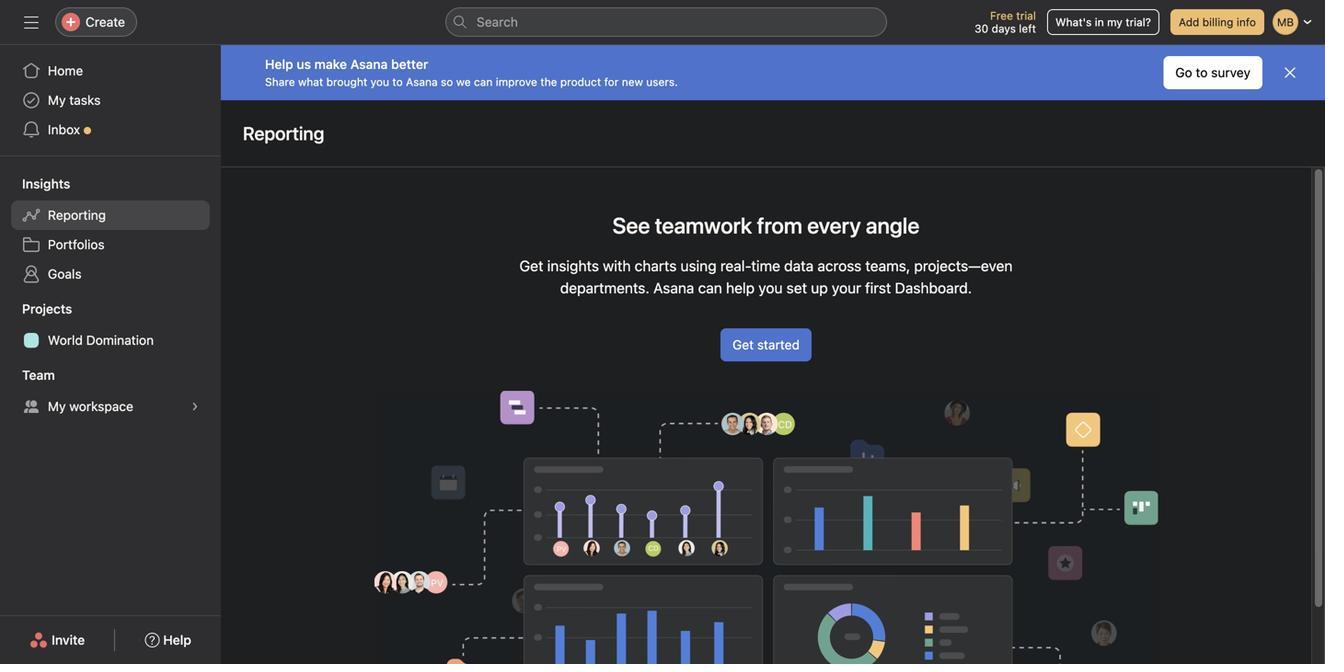 Task type: describe. For each thing, give the bounding box(es) containing it.
insights element
[[0, 168, 221, 293]]

invite
[[52, 633, 85, 648]]

my workspace
[[48, 399, 133, 414]]

so
[[441, 75, 453, 88]]

world domination
[[48, 333, 154, 348]]

portfolios
[[48, 237, 105, 252]]

search
[[477, 14, 518, 29]]

goals
[[48, 266, 82, 282]]

time
[[751, 257, 780, 275]]

asana inside the 'help us make asana better share what brought you to asana so we can improve the product for new users.'
[[406, 75, 438, 88]]

team
[[22, 368, 55, 383]]

add
[[1179, 16, 1200, 29]]

we
[[456, 75, 471, 88]]

survey
[[1211, 65, 1251, 80]]

get insights with charts using real-time data across teams, projects—even departments. asana can help you set up your first dashboard.
[[520, 257, 1013, 297]]

left
[[1019, 22, 1036, 35]]

trial?
[[1126, 16, 1151, 29]]

with
[[603, 257, 631, 275]]

world domination link
[[11, 326, 210, 355]]

your
[[832, 279, 861, 297]]

see
[[613, 213, 650, 238]]

global element
[[0, 45, 221, 156]]

go
[[1176, 65, 1193, 80]]

inbox link
[[11, 115, 210, 145]]

from
[[757, 213, 803, 238]]

help for help
[[163, 633, 191, 648]]

world
[[48, 333, 83, 348]]

every angle
[[807, 213, 920, 238]]

my workspace link
[[11, 392, 210, 422]]

banner containing help us make asana better
[[221, 45, 1325, 100]]

reporting link
[[11, 201, 210, 230]]

reporting inside insights element
[[48, 208, 106, 223]]

you inside the 'help us make asana better share what brought you to asana so we can improve the product for new users.'
[[371, 75, 389, 88]]

new
[[622, 75, 643, 88]]

see teamwork from every angle
[[613, 213, 920, 238]]

inbox
[[48, 122, 80, 137]]

insights button
[[0, 175, 70, 193]]

projects button
[[0, 300, 72, 318]]

create
[[86, 14, 125, 29]]

search list box
[[445, 7, 887, 37]]

first
[[865, 279, 891, 297]]

insights
[[22, 176, 70, 191]]

teams element
[[0, 359, 221, 425]]

add billing info button
[[1171, 9, 1265, 35]]

my for my tasks
[[48, 93, 66, 108]]

real-
[[721, 257, 751, 275]]

up
[[811, 279, 828, 297]]

projects
[[22, 301, 72, 317]]

users.
[[646, 75, 678, 88]]

in
[[1095, 16, 1104, 29]]

add billing info
[[1179, 16, 1256, 29]]

departments.
[[560, 279, 650, 297]]

the
[[540, 75, 557, 88]]

goals link
[[11, 260, 210, 289]]

30
[[975, 22, 989, 35]]

get started button
[[721, 329, 812, 362]]

my tasks
[[48, 93, 101, 108]]

workspace
[[69, 399, 133, 414]]

go to survey
[[1176, 65, 1251, 80]]

my tasks link
[[11, 86, 210, 115]]



Task type: vqa. For each thing, say whether or not it's contained in the screenshot.
What's in my trial?
yes



Task type: locate. For each thing, give the bounding box(es) containing it.
get inside get insights with charts using real-time data across teams, projects—even departments. asana can help you set up your first dashboard.
[[520, 257, 543, 275]]

help
[[726, 279, 755, 297]]

1 vertical spatial reporting
[[48, 208, 106, 223]]

0 vertical spatial asana
[[406, 75, 438, 88]]

1 horizontal spatial to
[[1196, 65, 1208, 80]]

reporting up portfolios
[[48, 208, 106, 223]]

my left tasks
[[48, 93, 66, 108]]

across
[[818, 257, 862, 275]]

0 horizontal spatial help
[[163, 633, 191, 648]]

home link
[[11, 56, 210, 86]]

you down the asana better
[[371, 75, 389, 88]]

to right the go
[[1196, 65, 1208, 80]]

0 horizontal spatial asana
[[406, 75, 438, 88]]

days
[[992, 22, 1016, 35]]

asana inside get insights with charts using real-time data across teams, projects—even departments. asana can help you set up your first dashboard.
[[653, 279, 694, 297]]

0 vertical spatial reporting
[[243, 122, 324, 144]]

my
[[48, 93, 66, 108], [48, 399, 66, 414]]

to down the asana better
[[392, 75, 403, 88]]

0 horizontal spatial get
[[520, 257, 543, 275]]

1 horizontal spatial get
[[733, 337, 754, 353]]

brought
[[326, 75, 367, 88]]

teamwork
[[655, 213, 752, 238]]

my inside 'link'
[[48, 399, 66, 414]]

asana
[[406, 75, 438, 88], [653, 279, 694, 297]]

using
[[681, 257, 717, 275]]

can right we
[[474, 75, 493, 88]]

you inside get insights with charts using real-time data across teams, projects—even departments. asana can help you set up your first dashboard.
[[759, 279, 783, 297]]

trial
[[1016, 9, 1036, 22]]

teams,
[[866, 257, 910, 275]]

billing
[[1203, 16, 1234, 29]]

portfolios link
[[11, 230, 210, 260]]

to inside the 'help us make asana better share what brought you to asana so we can improve the product for new users.'
[[392, 75, 403, 88]]

us
[[297, 57, 311, 72]]

get started
[[733, 337, 800, 353]]

insights
[[547, 257, 599, 275]]

1 horizontal spatial reporting
[[243, 122, 324, 144]]

search button
[[445, 7, 887, 37]]

1 vertical spatial get
[[733, 337, 754, 353]]

help for help us make asana better share what brought you to asana so we can improve the product for new users.
[[265, 57, 293, 72]]

0 horizontal spatial to
[[392, 75, 403, 88]]

started
[[757, 337, 800, 353]]

projects—even
[[914, 257, 1013, 275]]

product
[[560, 75, 601, 88]]

0 vertical spatial you
[[371, 75, 389, 88]]

reporting
[[243, 122, 324, 144], [48, 208, 106, 223]]

team button
[[0, 366, 55, 385]]

get left insights
[[520, 257, 543, 275]]

get
[[520, 257, 543, 275], [733, 337, 754, 353]]

free
[[990, 9, 1013, 22]]

1 horizontal spatial help
[[265, 57, 293, 72]]

projects element
[[0, 293, 221, 359]]

get left the started
[[733, 337, 754, 353]]

dashboard.
[[895, 279, 972, 297]]

can down using
[[698, 279, 722, 297]]

asana left so
[[406, 75, 438, 88]]

set
[[787, 279, 807, 297]]

1 vertical spatial you
[[759, 279, 783, 297]]

0 horizontal spatial can
[[474, 75, 493, 88]]

home
[[48, 63, 83, 78]]

1 vertical spatial can
[[698, 279, 722, 297]]

dismiss image
[[1283, 65, 1298, 80]]

help
[[265, 57, 293, 72], [163, 633, 191, 648]]

invite button
[[18, 624, 97, 657]]

go to survey button
[[1164, 56, 1263, 89]]

tasks
[[69, 93, 101, 108]]

0 horizontal spatial reporting
[[48, 208, 106, 223]]

what
[[298, 75, 323, 88]]

0 horizontal spatial you
[[371, 75, 389, 88]]

my for my workspace
[[48, 399, 66, 414]]

improve
[[496, 75, 537, 88]]

0 vertical spatial can
[[474, 75, 493, 88]]

1 vertical spatial help
[[163, 633, 191, 648]]

what's in my trial? button
[[1047, 9, 1160, 35]]

hide sidebar image
[[24, 15, 39, 29]]

0 vertical spatial my
[[48, 93, 66, 108]]

help inside the 'help us make asana better share what brought you to asana so we can improve the product for new users.'
[[265, 57, 293, 72]]

asana better
[[350, 57, 428, 72]]

info
[[1237, 16, 1256, 29]]

domination
[[86, 333, 154, 348]]

my inside global element
[[48, 93, 66, 108]]

1 horizontal spatial can
[[698, 279, 722, 297]]

help us make asana better share what brought you to asana so we can improve the product for new users.
[[265, 57, 678, 88]]

can inside the 'help us make asana better share what brought you to asana so we can improve the product for new users.'
[[474, 75, 493, 88]]

help inside dropdown button
[[163, 633, 191, 648]]

for
[[604, 75, 619, 88]]

what's
[[1056, 16, 1092, 29]]

help button
[[133, 624, 203, 657]]

2 my from the top
[[48, 399, 66, 414]]

get inside button
[[733, 337, 754, 353]]

1 horizontal spatial you
[[759, 279, 783, 297]]

asana down charts
[[653, 279, 694, 297]]

1 my from the top
[[48, 93, 66, 108]]

can inside get insights with charts using real-time data across teams, projects—even departments. asana can help you set up your first dashboard.
[[698, 279, 722, 297]]

get for get insights with charts using real-time data across teams, projects—even departments. asana can help you set up your first dashboard.
[[520, 257, 543, 275]]

can
[[474, 75, 493, 88], [698, 279, 722, 297]]

1 vertical spatial my
[[48, 399, 66, 414]]

make
[[314, 57, 347, 72]]

1 vertical spatial asana
[[653, 279, 694, 297]]

banner
[[221, 45, 1325, 100]]

you
[[371, 75, 389, 88], [759, 279, 783, 297]]

my down the 'team'
[[48, 399, 66, 414]]

0 vertical spatial help
[[265, 57, 293, 72]]

my
[[1107, 16, 1123, 29]]

reporting down share
[[243, 122, 324, 144]]

you down time
[[759, 279, 783, 297]]

to inside button
[[1196, 65, 1208, 80]]

charts
[[635, 257, 677, 275]]

what's in my trial?
[[1056, 16, 1151, 29]]

to
[[1196, 65, 1208, 80], [392, 75, 403, 88]]

get for get started
[[733, 337, 754, 353]]

0 vertical spatial get
[[520, 257, 543, 275]]

share
[[265, 75, 295, 88]]

data
[[784, 257, 814, 275]]

create button
[[55, 7, 137, 37]]

1 horizontal spatial asana
[[653, 279, 694, 297]]

free trial 30 days left
[[975, 9, 1036, 35]]

see details, my workspace image
[[190, 401, 201, 412]]



